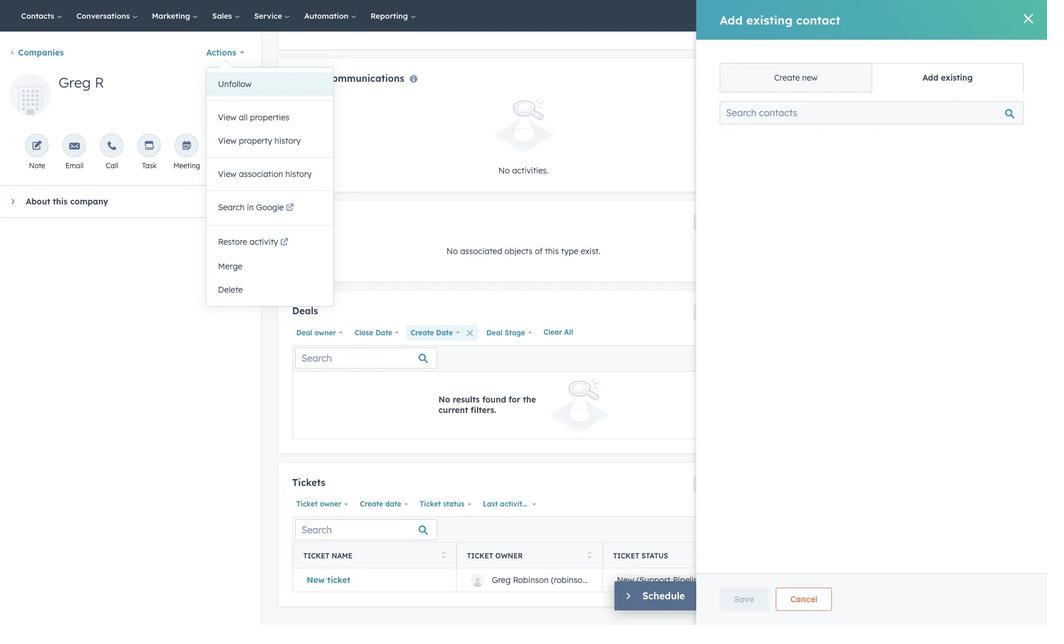 Task type: describe. For each thing, give the bounding box(es) containing it.
+ add for 2nd the + add button
[[1012, 105, 1036, 115]]

company for add parent company
[[876, 601, 907, 610]]

email
[[65, 161, 84, 170]]

1 + add button from the top
[[1012, 40, 1036, 54]]

for inside the no results found for the current filters.
[[509, 395, 521, 405]]

new ticket link
[[307, 576, 442, 586]]

association
[[239, 169, 283, 180]]

child
[[861, 563, 879, 573]]

contacts link
[[14, 0, 69, 32]]

google
[[256, 202, 284, 213]]

recent communications
[[292, 73, 405, 84]]

create date button
[[356, 497, 411, 513]]

greg r
[[58, 74, 104, 91]]

+ add for 1st the + add button
[[1012, 42, 1036, 53]]

last activity date button
[[479, 497, 545, 513]]

(robinsongreg175@gmail.com)
[[551, 576, 669, 586]]

task
[[142, 161, 157, 170]]

view association history
[[218, 169, 312, 180]]

all
[[565, 328, 573, 337]]

merge
[[218, 261, 243, 272]]

note
[[29, 161, 45, 170]]

close date
[[355, 328, 392, 337]]

view for view association history
[[218, 169, 237, 180]]

more image
[[219, 141, 230, 152]]

deal for deal stage
[[487, 328, 503, 337]]

add parent company
[[837, 601, 907, 610]]

search in google
[[218, 202, 284, 213]]

clear all
[[544, 328, 573, 337]]

view for view all properties
[[218, 112, 237, 123]]

for inside add a parent or child company to track the organizational structure for greg r.
[[835, 577, 846, 587]]

ticket left name on the left
[[303, 552, 330, 561]]

no activities.
[[499, 165, 549, 176]]

about
[[26, 197, 50, 207]]

properties
[[250, 112, 290, 123]]

view association history link
[[207, 163, 333, 186]]

type
[[561, 246, 579, 257]]

conversations link
[[69, 0, 145, 32]]

no for no associated objects of this type exist.
[[447, 246, 458, 257]]

deal stage
[[487, 328, 525, 337]]

conversations
[[76, 11, 132, 20]]

clear all button
[[540, 325, 578, 341]]

last
[[483, 500, 498, 509]]

schedule
[[643, 591, 685, 603]]

track
[[930, 563, 950, 573]]

recent
[[292, 73, 324, 84]]

companies link
[[9, 47, 64, 58]]

1 vertical spatial ticket status
[[614, 552, 669, 561]]

press to sort. element for ticket name
[[442, 552, 446, 562]]

+ for 2nd the + add button
[[1012, 105, 1017, 115]]

history for view property history
[[275, 136, 301, 146]]

caret image
[[11, 198, 14, 205]]

deal owner button
[[292, 326, 346, 341]]

status inside popup button
[[443, 500, 465, 509]]

date for close date
[[376, 328, 392, 337]]

of
[[535, 246, 543, 257]]

view all properties link
[[207, 106, 333, 129]]

sales
[[212, 11, 234, 20]]

1 vertical spatial status
[[642, 552, 669, 561]]

marketing link
[[145, 0, 205, 32]]

no results found for the current filters.
[[439, 395, 536, 416]]

press to sort. image
[[442, 552, 446, 560]]

(0)
[[851, 42, 863, 53]]

robinson
[[513, 576, 549, 586]]

see the people associated with this record.
[[798, 67, 963, 78]]

property
[[239, 136, 272, 146]]

ticket right create date popup button
[[420, 500, 441, 509]]

filters.
[[471, 405, 497, 416]]

communications
[[327, 73, 405, 84]]

ticket status inside popup button
[[420, 500, 465, 509]]

ticket status button
[[416, 497, 474, 513]]

no for no activities.
[[499, 165, 510, 176]]

ticket name
[[303, 552, 353, 561]]

Search search field
[[295, 348, 437, 369]]

more
[[216, 161, 233, 170]]

reporting link
[[364, 0, 423, 32]]

name
[[332, 552, 353, 561]]

results
[[453, 395, 480, 405]]

owner for tickets
[[320, 500, 342, 509]]

r.
[[869, 577, 876, 587]]

organizational
[[967, 563, 1022, 573]]

1 vertical spatial ticket owner
[[467, 552, 523, 561]]

people
[[829, 67, 855, 78]]

to
[[920, 563, 928, 573]]

edit button
[[9, 74, 51, 120]]

deal for deal owner
[[296, 328, 313, 337]]

restore activity link
[[207, 230, 333, 255]]

actions
[[206, 47, 236, 58]]

no associated objects of this type exist.
[[447, 246, 601, 257]]

ticket up (robinsongreg175@gmail.com) on the bottom right of the page
[[614, 552, 640, 561]]

meeting image
[[182, 141, 192, 152]]

ticket right press to sort. icon at the left bottom of the page
[[467, 552, 494, 561]]

add inside button
[[837, 601, 850, 610]]

2 + add button from the top
[[1012, 103, 1036, 117]]

structure
[[798, 577, 832, 587]]

search image
[[1023, 12, 1031, 20]]

new for new (support pipeline)
[[617, 576, 635, 586]]

greg for greg r
[[58, 74, 91, 91]]

view for view property history
[[218, 136, 237, 146]]

date inside popup button
[[385, 500, 401, 509]]

no for no results found for the current filters.
[[439, 395, 450, 405]]

link opens in a new window image for restore activity
[[280, 239, 289, 247]]

add a parent or child company to track the organizational structure for greg r.
[[798, 563, 1022, 587]]

activity for last
[[500, 500, 527, 509]]

service
[[254, 11, 285, 20]]

history for view association history
[[286, 169, 312, 180]]

link opens in a new window image
[[286, 202, 294, 216]]

actions button
[[199, 41, 252, 64]]

objects
[[505, 246, 533, 257]]

no activities. alert
[[292, 98, 755, 178]]

+ for 1st the + add button
[[1012, 42, 1017, 53]]

the inside add a parent or child company to track the organizational structure for greg r.
[[952, 563, 965, 573]]

ticket owner button
[[292, 497, 351, 513]]

delete
[[218, 285, 243, 295]]

add parent company button
[[827, 596, 917, 615]]

1 horizontal spatial the
[[815, 67, 827, 78]]



Task type: locate. For each thing, give the bounding box(es) containing it.
1 deal from the left
[[296, 328, 313, 337]]

clear
[[544, 328, 562, 337]]

associated down contacts (0) dropdown button
[[858, 67, 900, 78]]

companies
[[18, 47, 64, 58]]

2 vertical spatial company
[[876, 601, 907, 610]]

date inside popup button
[[529, 500, 545, 509]]

or
[[851, 563, 859, 573]]

0 vertical spatial owner
[[315, 328, 336, 337]]

last activity date
[[483, 500, 545, 509]]

1 vertical spatial view
[[218, 136, 237, 146]]

press to sort. element for ticket owner
[[588, 552, 592, 562]]

0 horizontal spatial date
[[376, 328, 392, 337]]

this inside about this company "dropdown button"
[[53, 197, 68, 207]]

0 vertical spatial company
[[70, 197, 108, 207]]

create date
[[411, 328, 453, 337]]

activity up merge button
[[250, 237, 278, 247]]

parent inside add a parent or child company to track the organizational structure for greg r.
[[823, 563, 849, 573]]

company inside "dropdown button"
[[70, 197, 108, 207]]

2 deal from the left
[[487, 328, 503, 337]]

this right of
[[545, 246, 559, 257]]

create
[[411, 328, 434, 337], [360, 500, 383, 509]]

1 vertical spatial parent
[[852, 601, 874, 610]]

owner down tickets on the left of page
[[320, 500, 342, 509]]

0 vertical spatial no
[[499, 165, 510, 176]]

0 vertical spatial ticket owner
[[296, 500, 342, 509]]

with
[[902, 67, 918, 78]]

1 vertical spatial create
[[360, 500, 383, 509]]

0 horizontal spatial create
[[360, 500, 383, 509]]

(support
[[637, 576, 671, 586]]

ticket owner up robinson at the bottom
[[467, 552, 523, 561]]

2 view from the top
[[218, 136, 237, 146]]

2 date from the left
[[529, 500, 545, 509]]

date for create date
[[436, 328, 453, 337]]

0 vertical spatial parent
[[823, 563, 849, 573]]

0 horizontal spatial contacts
[[21, 11, 57, 20]]

0 horizontal spatial the
[[523, 395, 536, 405]]

1 horizontal spatial associated
[[858, 67, 900, 78]]

2 horizontal spatial greg
[[848, 577, 867, 587]]

1 vertical spatial owner
[[320, 500, 342, 509]]

for
[[509, 395, 521, 405], [835, 577, 846, 587]]

0 horizontal spatial new
[[307, 576, 325, 586]]

task image
[[144, 141, 155, 152]]

tickets
[[292, 477, 326, 489]]

contacts left '(0)'
[[812, 42, 848, 53]]

sales link
[[205, 0, 247, 32]]

link opens in a new window image
[[286, 204, 294, 213], [280, 236, 289, 250], [280, 239, 289, 247]]

deal inside popup button
[[296, 328, 313, 337]]

the inside the no results found for the current filters.
[[523, 395, 536, 405]]

contacts (0)
[[812, 42, 863, 53]]

2 vertical spatial this
[[545, 246, 559, 257]]

1 vertical spatial for
[[835, 577, 846, 587]]

2 horizontal spatial the
[[952, 563, 965, 573]]

add
[[1020, 42, 1036, 53], [1020, 105, 1036, 115], [798, 563, 814, 573], [837, 601, 850, 610]]

1 + from the top
[[1012, 42, 1017, 53]]

1 horizontal spatial ticket owner
[[467, 552, 523, 561]]

associated left objects
[[460, 246, 503, 257]]

activity for restore
[[250, 237, 278, 247]]

0 vertical spatial activity
[[250, 237, 278, 247]]

link opens in a new window image for search in google
[[286, 204, 294, 213]]

new ticket
[[307, 576, 351, 586]]

stage
[[505, 328, 525, 337]]

1 horizontal spatial this
[[545, 246, 559, 257]]

company down the r.
[[876, 601, 907, 610]]

owner down deals
[[315, 328, 336, 337]]

2 press to sort. element from the left
[[588, 552, 592, 562]]

2 horizontal spatial contacts
[[812, 42, 848, 53]]

press to sort. element
[[442, 552, 446, 562], [588, 552, 592, 562]]

1 vertical spatial activity
[[500, 500, 527, 509]]

2 + add from the top
[[1012, 105, 1036, 115]]

2 date from the left
[[436, 328, 453, 337]]

create for create date
[[411, 328, 434, 337]]

contacts up companies
[[21, 11, 57, 20]]

1 horizontal spatial deal
[[487, 328, 503, 337]]

1 horizontal spatial for
[[835, 577, 846, 587]]

contacts up restore activity link
[[292, 215, 334, 227]]

exist.
[[581, 246, 601, 257]]

0 horizontal spatial associated
[[460, 246, 503, 257]]

1 vertical spatial history
[[286, 169, 312, 180]]

deal down deals
[[296, 328, 313, 337]]

activity inside restore activity link
[[250, 237, 278, 247]]

merge button
[[207, 255, 333, 278]]

deal owner
[[296, 328, 336, 337]]

date
[[376, 328, 392, 337], [436, 328, 453, 337]]

create right 'close date' popup button
[[411, 328, 434, 337]]

ticket owner inside popup button
[[296, 500, 342, 509]]

press to sort. image
[[588, 552, 592, 560]]

caret image
[[796, 109, 803, 111]]

0 horizontal spatial for
[[509, 395, 521, 405]]

parent inside button
[[852, 601, 874, 610]]

search button
[[1017, 6, 1037, 26]]

0 vertical spatial + add button
[[1012, 40, 1036, 54]]

a
[[816, 563, 821, 573]]

0 vertical spatial +
[[1012, 42, 1017, 53]]

see
[[798, 67, 812, 78]]

automation
[[304, 11, 351, 20]]

deal stage button
[[483, 326, 535, 341]]

1 + add from the top
[[1012, 42, 1036, 53]]

deal inside popup button
[[487, 328, 503, 337]]

ticket status up (support
[[614, 552, 669, 561]]

parent right a
[[823, 563, 849, 573]]

press to sort. element up the greg robinson (robinsongreg175@gmail.com)
[[588, 552, 592, 562]]

ticket status left last
[[420, 500, 465, 509]]

new up "minimize dialog" icon
[[617, 576, 635, 586]]

+ add
[[1012, 42, 1036, 53], [1012, 105, 1036, 115]]

2 vertical spatial owner
[[496, 552, 523, 561]]

0 horizontal spatial date
[[385, 500, 401, 509]]

for right structure on the bottom right of the page
[[835, 577, 846, 587]]

search in google link
[[207, 196, 333, 221]]

1 horizontal spatial status
[[642, 552, 669, 561]]

contacts inside dropdown button
[[812, 42, 848, 53]]

contacts for contacts "link"
[[21, 11, 57, 20]]

0 horizontal spatial this
[[53, 197, 68, 207]]

1 horizontal spatial new
[[617, 576, 635, 586]]

this right about
[[53, 197, 68, 207]]

2 vertical spatial no
[[439, 395, 450, 405]]

0 vertical spatial for
[[509, 395, 521, 405]]

1 vertical spatial + add
[[1012, 105, 1036, 115]]

2 + from the top
[[1012, 105, 1017, 115]]

company left to
[[882, 563, 918, 573]]

1 horizontal spatial activity
[[500, 500, 527, 509]]

ticket
[[328, 576, 351, 586]]

meeting
[[173, 161, 200, 170]]

r
[[95, 74, 104, 91]]

search
[[218, 202, 245, 213]]

close
[[355, 328, 374, 337]]

1 press to sort. element from the left
[[442, 552, 446, 562]]

1 vertical spatial +
[[1012, 105, 1017, 115]]

greg robinson (robinsongreg175@gmail.com)
[[492, 576, 669, 586]]

2 vertical spatial contacts
[[292, 215, 334, 227]]

new for new ticket
[[307, 576, 325, 586]]

new
[[307, 576, 325, 586], [617, 576, 635, 586]]

create for create date
[[360, 500, 383, 509]]

new left ticket
[[307, 576, 325, 586]]

0 horizontal spatial press to sort. element
[[442, 552, 446, 562]]

0 horizontal spatial parent
[[823, 563, 849, 573]]

date right last
[[529, 500, 545, 509]]

unfollow
[[218, 79, 252, 90]]

contacts inside "link"
[[21, 11, 57, 20]]

1 horizontal spatial greg
[[492, 576, 511, 586]]

press to sort. element down ticket status popup button
[[442, 552, 446, 562]]

ticket
[[296, 500, 318, 509], [420, 500, 441, 509], [303, 552, 330, 561], [467, 552, 494, 561], [614, 552, 640, 561]]

1 vertical spatial + add button
[[1012, 103, 1036, 117]]

new (support pipeline)
[[617, 576, 706, 586]]

0 vertical spatial this
[[920, 67, 934, 78]]

Search search field
[[295, 520, 437, 541]]

parent down the r.
[[852, 601, 874, 610]]

contacts for contacts (0)
[[812, 42, 848, 53]]

reporting
[[371, 11, 410, 20]]

no inside alert
[[499, 165, 510, 176]]

current
[[439, 405, 468, 416]]

ticket owner
[[296, 500, 342, 509], [467, 552, 523, 561]]

ticket owner down tickets on the left of page
[[296, 500, 342, 509]]

for right found
[[509, 395, 521, 405]]

0 vertical spatial associated
[[858, 67, 900, 78]]

call image
[[107, 141, 117, 152]]

view property history link
[[207, 129, 333, 153]]

status left last
[[443, 500, 465, 509]]

ticket status
[[420, 500, 465, 509], [614, 552, 669, 561]]

1 new from the left
[[307, 576, 325, 586]]

Search HubSpot search field
[[883, 6, 1027, 26]]

2 horizontal spatial this
[[920, 67, 934, 78]]

activity inside last activity date popup button
[[500, 500, 527, 509]]

1 horizontal spatial date
[[436, 328, 453, 337]]

1 date from the left
[[385, 500, 401, 509]]

this right "with"
[[920, 67, 934, 78]]

1 date from the left
[[376, 328, 392, 337]]

company inside add a parent or child company to track the organizational structure for greg r.
[[882, 563, 918, 573]]

service link
[[247, 0, 297, 32]]

3 view from the top
[[218, 169, 237, 180]]

note image
[[32, 141, 42, 152]]

greg for greg robinson (robinsongreg175@gmail.com)
[[492, 576, 511, 586]]

date
[[385, 500, 401, 509], [529, 500, 545, 509]]

0 vertical spatial view
[[218, 112, 237, 123]]

automation link
[[297, 0, 364, 32]]

1 horizontal spatial date
[[529, 500, 545, 509]]

owner up robinson at the bottom
[[496, 552, 523, 561]]

0 vertical spatial history
[[275, 136, 301, 146]]

0 vertical spatial create
[[411, 328, 434, 337]]

1 vertical spatial this
[[53, 197, 68, 207]]

0 horizontal spatial activity
[[250, 237, 278, 247]]

deals
[[292, 305, 318, 317]]

0 horizontal spatial ticket status
[[420, 500, 465, 509]]

view up "more"
[[218, 136, 237, 146]]

add inside add a parent or child company to track the organizational structure for greg r.
[[798, 563, 814, 573]]

contacts (0) button
[[786, 32, 1008, 63]]

owner for deals
[[315, 328, 336, 337]]

1 vertical spatial associated
[[460, 246, 503, 257]]

record.
[[937, 67, 963, 78]]

1 vertical spatial contacts
[[812, 42, 848, 53]]

1 horizontal spatial create
[[411, 328, 434, 337]]

2 new from the left
[[617, 576, 635, 586]]

1 vertical spatial company
[[882, 563, 918, 573]]

company down email
[[70, 197, 108, 207]]

email image
[[69, 141, 80, 152]]

about this company
[[26, 197, 108, 207]]

status
[[443, 500, 465, 509], [642, 552, 669, 561]]

company for about this company
[[70, 197, 108, 207]]

history down view all properties link
[[275, 136, 301, 146]]

1 horizontal spatial parent
[[852, 601, 874, 610]]

0 vertical spatial ticket status
[[420, 500, 465, 509]]

greg inside add a parent or child company to track the organizational structure for greg r.
[[848, 577, 867, 587]]

0 horizontal spatial deal
[[296, 328, 313, 337]]

create up search search box
[[360, 500, 383, 509]]

company inside button
[[876, 601, 907, 610]]

1 horizontal spatial press to sort. element
[[588, 552, 592, 562]]

view all properties
[[218, 112, 290, 123]]

create date
[[360, 500, 401, 509]]

pipeline)
[[673, 576, 706, 586]]

1 horizontal spatial contacts
[[292, 215, 334, 227]]

greg left robinson at the bottom
[[492, 576, 511, 586]]

the right track on the bottom of page
[[952, 563, 965, 573]]

status up (support
[[642, 552, 669, 561]]

close date button
[[351, 326, 402, 341]]

2 vertical spatial view
[[218, 169, 237, 180]]

2 vertical spatial the
[[952, 563, 965, 573]]

marketing
[[152, 11, 192, 20]]

the right found
[[523, 395, 536, 405]]

0 vertical spatial status
[[443, 500, 465, 509]]

create date button
[[407, 326, 463, 341]]

minimize dialog image
[[624, 593, 634, 602]]

1 horizontal spatial ticket status
[[614, 552, 669, 561]]

activity right last
[[500, 500, 527, 509]]

0 horizontal spatial ticket owner
[[296, 500, 342, 509]]

0 vertical spatial + add
[[1012, 42, 1036, 53]]

view down more icon
[[218, 169, 237, 180]]

link opens in a new window image inside search in google link
[[286, 204, 294, 213]]

no inside the no results found for the current filters.
[[439, 395, 450, 405]]

+ add button
[[1012, 40, 1036, 54], [1012, 103, 1036, 117]]

greg left r
[[58, 74, 91, 91]]

date up search search box
[[385, 500, 401, 509]]

owner
[[315, 328, 336, 337], [320, 500, 342, 509], [496, 552, 523, 561]]

ticket down tickets on the left of page
[[296, 500, 318, 509]]

0 vertical spatial contacts
[[21, 11, 57, 20]]

restore activity
[[218, 237, 278, 247]]

1 vertical spatial no
[[447, 246, 458, 257]]

greg down or
[[848, 577, 867, 587]]

1 vertical spatial the
[[523, 395, 536, 405]]

0 vertical spatial the
[[815, 67, 827, 78]]

the right see
[[815, 67, 827, 78]]

parent
[[823, 563, 849, 573], [852, 601, 874, 610]]

deal left "stage"
[[487, 328, 503, 337]]

deal
[[296, 328, 313, 337], [487, 328, 503, 337]]

1 view from the top
[[218, 112, 237, 123]]

view left all
[[218, 112, 237, 123]]

the
[[815, 67, 827, 78], [523, 395, 536, 405], [952, 563, 965, 573]]

history up link opens in a new window image
[[286, 169, 312, 180]]

0 horizontal spatial greg
[[58, 74, 91, 91]]

call
[[106, 161, 118, 170]]

0 horizontal spatial status
[[443, 500, 465, 509]]



Task type: vqa. For each thing, say whether or not it's contained in the screenshot.
Clear filters
no



